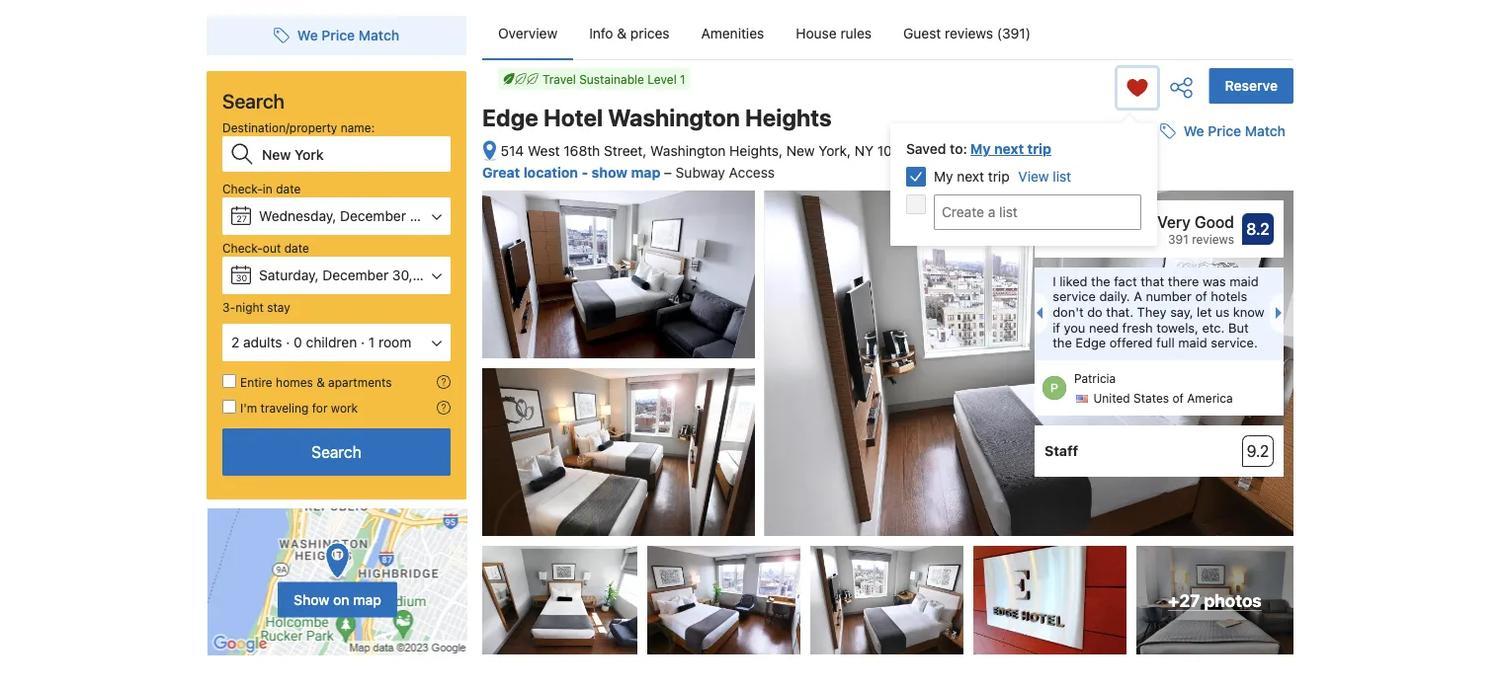 Task type: vqa. For each thing, say whether or not it's contained in the screenshot.
rooms
no



Task type: describe. For each thing, give the bounding box(es) containing it.
great
[[482, 164, 520, 181]]

0
[[294, 335, 302, 351]]

united inside "514 west 168th street, washington heights, new york, ny 10032, united states of america great location - show map – subway access"
[[925, 143, 967, 159]]

reserve
[[1225, 78, 1278, 94]]

& inside search section
[[316, 376, 325, 389]]

do
[[1087, 305, 1103, 320]]

2
[[231, 335, 239, 351]]

+27
[[1168, 591, 1200, 611]]

name:
[[341, 121, 375, 134]]

fresh
[[1122, 320, 1153, 335]]

you
[[1064, 320, 1085, 335]]

location
[[523, 164, 578, 181]]

514
[[500, 143, 524, 159]]

2023 for wednesday, december 27, 2023
[[432, 208, 465, 224]]

i liked the fact that there was maid service daily.  a number of hotels don't do that.  they say, let us know if you need fresh towels, etc.  but the edge offered full maid service.
[[1053, 274, 1264, 350]]

wednesday,
[[259, 208, 336, 224]]

subway
[[676, 164, 725, 181]]

check- for out
[[222, 241, 263, 255]]

they
[[1137, 305, 1167, 320]]

know
[[1233, 305, 1264, 320]]

0 horizontal spatial my
[[934, 168, 953, 185]]

let
[[1197, 305, 1212, 320]]

guest reviews (391) link
[[888, 8, 1046, 59]]

Type the name of your list and press enter to add text field
[[934, 195, 1141, 230]]

liked
[[1060, 274, 1087, 289]]

need
[[1089, 320, 1119, 335]]

1 horizontal spatial &
[[617, 25, 627, 42]]

click to open map view image
[[482, 140, 497, 163]]

was
[[1203, 274, 1226, 289]]

30
[[236, 273, 247, 283]]

view
[[1018, 168, 1049, 185]]

of for hotels
[[1195, 289, 1207, 304]]

168th
[[564, 143, 600, 159]]

rated very good element
[[1045, 211, 1234, 234]]

Where are you going? field
[[254, 136, 451, 172]]

0 vertical spatial trip
[[1027, 141, 1051, 157]]

+27 photos link
[[1136, 547, 1294, 655]]

date for check-in date
[[276, 182, 301, 196]]

patricia
[[1074, 372, 1116, 386]]

if
[[1053, 320, 1060, 335]]

traveling
[[260, 401, 309, 415]]

apartments
[[328, 376, 392, 389]]

check- for in
[[222, 182, 263, 196]]

staff
[[1045, 443, 1078, 460]]

my next trip view list
[[934, 168, 1071, 185]]

service
[[1053, 289, 1096, 304]]

i'm
[[240, 401, 257, 415]]

that
[[1141, 274, 1164, 289]]

street,
[[604, 143, 647, 159]]

york,
[[819, 143, 851, 159]]

on
[[333, 592, 349, 608]]

children
[[306, 335, 357, 351]]

search inside "button"
[[312, 443, 361, 462]]

info & prices
[[589, 25, 670, 42]]

-
[[582, 164, 588, 181]]

previous image
[[1031, 307, 1043, 319]]

ny
[[855, 143, 874, 159]]

very
[[1157, 213, 1191, 232]]

good
[[1195, 213, 1234, 232]]

december for saturday,
[[322, 267, 389, 284]]

price for we price match dropdown button within search section
[[322, 27, 355, 43]]

info & prices link
[[573, 8, 685, 59]]

fact
[[1114, 274, 1137, 289]]

guest reviews (391)
[[903, 25, 1031, 42]]

amenities link
[[685, 8, 780, 59]]

match for we price match dropdown button within search section
[[359, 27, 399, 43]]

rules
[[840, 25, 872, 42]]

10032,
[[877, 143, 921, 159]]

9.2
[[1247, 442, 1269, 461]]

0 horizontal spatial the
[[1053, 336, 1072, 350]]

2 adults · 0 children · 1 room button
[[222, 324, 451, 362]]

next image
[[1276, 307, 1288, 319]]

0 horizontal spatial next
[[957, 168, 984, 185]]

+27 photos
[[1168, 591, 1262, 611]]

514 west 168th street, washington heights, new york, ny 10032, united states of america great location - show map – subway access
[[482, 143, 1088, 181]]

scored 8.2 element
[[1242, 214, 1274, 245]]

adults
[[243, 335, 282, 351]]

map inside search section
[[353, 592, 381, 608]]

1 vertical spatial united
[[1093, 392, 1130, 406]]

if you select this option, we'll show you popular business travel features like breakfast, wifi and free parking. image
[[437, 401, 451, 415]]

0 vertical spatial reviews
[[945, 25, 993, 42]]

stay
[[267, 300, 290, 314]]

2 adults · 0 children · 1 room
[[231, 335, 411, 351]]

i
[[1053, 274, 1056, 289]]

overview link
[[482, 8, 573, 59]]

entire
[[240, 376, 272, 389]]

saved
[[906, 141, 946, 157]]

view list link
[[1018, 168, 1071, 185]]

2 vertical spatial of
[[1172, 392, 1184, 406]]

search button
[[222, 429, 451, 476]]

0 horizontal spatial search
[[222, 89, 285, 112]]

house
[[796, 25, 837, 42]]

check-in date
[[222, 182, 301, 196]]

reserve button
[[1209, 68, 1294, 104]]

we for we price match dropdown button to the bottom
[[1184, 123, 1204, 139]]

0 vertical spatial the
[[1091, 274, 1110, 289]]

8.2
[[1246, 220, 1270, 239]]

27,
[[410, 208, 428, 224]]



Task type: locate. For each thing, give the bounding box(es) containing it.
map inside "514 west 168th street, washington heights, new york, ny 10032, united states of america great location - show map – subway access"
[[631, 164, 661, 181]]

very good 391 reviews
[[1157, 213, 1234, 246]]

west
[[528, 143, 560, 159]]

states inside "514 west 168th street, washington heights, new york, ny 10032, united states of america great location - show map – subway access"
[[971, 143, 1012, 159]]

reviews inside very good 391 reviews
[[1192, 232, 1234, 246]]

1 vertical spatial edge
[[1076, 336, 1106, 350]]

1 horizontal spatial the
[[1091, 274, 1110, 289]]

1 vertical spatial map
[[353, 592, 381, 608]]

1 inside "button"
[[368, 335, 375, 351]]

1 vertical spatial price
[[1208, 123, 1241, 139]]

sustainable
[[579, 72, 644, 86]]

match inside search section
[[359, 27, 399, 43]]

my right to: at the top
[[970, 141, 991, 157]]

of down full
[[1172, 392, 1184, 406]]

of for america
[[1015, 143, 1028, 159]]

price for we price match dropdown button to the bottom
[[1208, 123, 1241, 139]]

edge up 514
[[482, 104, 538, 131]]

we price match for we price match dropdown button to the bottom
[[1184, 123, 1286, 139]]

30,
[[392, 267, 413, 284]]

1 horizontal spatial of
[[1172, 392, 1184, 406]]

reviews
[[945, 25, 993, 42], [1192, 232, 1234, 246]]

· right children
[[361, 335, 365, 351]]

we for we price match dropdown button within search section
[[297, 27, 318, 43]]

0 vertical spatial we price match
[[297, 27, 399, 43]]

1 vertical spatial america
[[1187, 392, 1233, 406]]

0 vertical spatial united
[[925, 143, 967, 159]]

washington inside "514 west 168th street, washington heights, new york, ny 10032, united states of america great location - show map – subway access"
[[650, 143, 726, 159]]

1 vertical spatial trip
[[988, 168, 1010, 185]]

of inside "514 west 168th street, washington heights, new york, ny 10032, united states of america great location - show map – subway access"
[[1015, 143, 1028, 159]]

of inside i liked the fact that there was maid service daily.  a number of hotels don't do that.  they say, let us know if you need fresh towels, etc.  but the edge offered full maid service.
[[1195, 289, 1207, 304]]

for
[[312, 401, 328, 415]]

1 vertical spatial december
[[322, 267, 389, 284]]

show
[[294, 592, 329, 608]]

0 horizontal spatial match
[[359, 27, 399, 43]]

us
[[1215, 305, 1229, 320]]

we price match
[[297, 27, 399, 43], [1184, 123, 1286, 139]]

391
[[1168, 232, 1189, 246]]

my next trip link
[[970, 139, 1051, 159]]

maid down towels,
[[1178, 336, 1207, 350]]

etc.
[[1202, 320, 1225, 335]]

overview
[[498, 25, 558, 42]]

the
[[1091, 274, 1110, 289], [1053, 336, 1072, 350]]

states down full
[[1134, 392, 1169, 406]]

great location - show map button
[[482, 164, 664, 181]]

show on map button
[[207, 508, 468, 657], [278, 583, 397, 618]]

show
[[592, 164, 628, 181]]

1 horizontal spatial reviews
[[1192, 232, 1234, 246]]

1 vertical spatial next
[[957, 168, 984, 185]]

reviews left (391)
[[945, 25, 993, 42]]

out
[[263, 241, 281, 255]]

edge inside i liked the fact that there was maid service daily.  a number of hotels don't do that.  they say, let us know if you need fresh towels, etc.  but the edge offered full maid service.
[[1076, 336, 1106, 350]]

service.
[[1211, 336, 1258, 350]]

december left 30,
[[322, 267, 389, 284]]

that.
[[1106, 305, 1134, 320]]

edge hotel washington heights
[[482, 104, 832, 131]]

united right 10032,
[[925, 143, 967, 159]]

my down to: at the top
[[934, 168, 953, 185]]

date right in
[[276, 182, 301, 196]]

0 vertical spatial we
[[297, 27, 318, 43]]

we'll show you stays where you can have the entire place to yourself image
[[437, 376, 451, 389], [437, 376, 451, 389]]

we price match inside search section
[[297, 27, 399, 43]]

washington up subway
[[650, 143, 726, 159]]

& right info
[[617, 25, 627, 42]]

search down work
[[312, 443, 361, 462]]

& up for
[[316, 376, 325, 389]]

1 horizontal spatial we
[[1184, 123, 1204, 139]]

trip up view list link
[[1027, 141, 1051, 157]]

work
[[331, 401, 358, 415]]

2 check- from the top
[[222, 241, 263, 255]]

check- up 27
[[222, 182, 263, 196]]

1 horizontal spatial ·
[[361, 335, 365, 351]]

to:
[[950, 141, 967, 157]]

match for we price match dropdown button to the bottom
[[1245, 123, 1286, 139]]

1 vertical spatial washington
[[650, 143, 726, 159]]

i'm traveling for work
[[240, 401, 358, 415]]

1 vertical spatial we price match button
[[1152, 114, 1294, 149]]

new
[[786, 143, 815, 159]]

united down patricia
[[1093, 392, 1130, 406]]

saturday,
[[259, 267, 319, 284]]

1 horizontal spatial price
[[1208, 123, 1241, 139]]

2 · from the left
[[361, 335, 365, 351]]

1 horizontal spatial maid
[[1230, 274, 1259, 289]]

we price match for we price match dropdown button within search section
[[297, 27, 399, 43]]

· left 0
[[286, 335, 290, 351]]

1 horizontal spatial my
[[970, 141, 991, 157]]

we price match up the 'name:'
[[297, 27, 399, 43]]

0 vertical spatial 1
[[680, 72, 685, 86]]

saturday, december 30, 2023
[[259, 267, 450, 284]]

1 vertical spatial we price match
[[1184, 123, 1286, 139]]

map
[[631, 164, 661, 181], [353, 592, 381, 608]]

2023
[[432, 208, 465, 224], [417, 267, 450, 284]]

homes
[[276, 376, 313, 389]]

0 horizontal spatial maid
[[1178, 336, 1207, 350]]

0 vertical spatial washington
[[608, 104, 740, 131]]

1 vertical spatial search
[[312, 443, 361, 462]]

1 horizontal spatial 1
[[680, 72, 685, 86]]

search up destination/property
[[222, 89, 285, 112]]

next
[[994, 141, 1024, 157], [957, 168, 984, 185]]

we up very
[[1184, 123, 1204, 139]]

we up destination/property name: on the top
[[297, 27, 318, 43]]

washington down level
[[608, 104, 740, 131]]

1 horizontal spatial edge
[[1076, 336, 1106, 350]]

2023 right 27,
[[432, 208, 465, 224]]

search section
[[199, 0, 474, 657]]

next down the saved to: my next trip
[[957, 168, 984, 185]]

access
[[729, 164, 775, 181]]

hotels
[[1211, 289, 1247, 304]]

0 vertical spatial maid
[[1230, 274, 1259, 289]]

–
[[664, 164, 672, 181]]

0 horizontal spatial reviews
[[945, 25, 993, 42]]

0 vertical spatial of
[[1015, 143, 1028, 159]]

reviews down the good
[[1192, 232, 1234, 246]]

show on map
[[294, 592, 381, 608]]

3-
[[222, 300, 235, 314]]

0 horizontal spatial 1
[[368, 335, 375, 351]]

towels,
[[1156, 320, 1199, 335]]

1 horizontal spatial match
[[1245, 123, 1286, 139]]

we price match button down reserve 'button'
[[1152, 114, 1294, 149]]

0 vertical spatial 2023
[[432, 208, 465, 224]]

0 vertical spatial &
[[617, 25, 627, 42]]

1 vertical spatial match
[[1245, 123, 1286, 139]]

heights,
[[729, 143, 783, 159]]

1 vertical spatial 1
[[368, 335, 375, 351]]

america inside "514 west 168th street, washington heights, new york, ny 10032, united states of america great location - show map – subway access"
[[1032, 143, 1084, 159]]

price
[[322, 27, 355, 43], [1208, 123, 1241, 139]]

1 vertical spatial the
[[1053, 336, 1072, 350]]

we
[[297, 27, 318, 43], [1184, 123, 1204, 139]]

1 vertical spatial check-
[[222, 241, 263, 255]]

states up my next trip view list
[[971, 143, 1012, 159]]

america
[[1032, 143, 1084, 159], [1187, 392, 1233, 406]]

of up the view
[[1015, 143, 1028, 159]]

we inside search section
[[297, 27, 318, 43]]

wednesday, december 27, 2023
[[259, 208, 465, 224]]

1 vertical spatial 2023
[[417, 267, 450, 284]]

0 vertical spatial my
[[970, 141, 991, 157]]

1 horizontal spatial states
[[1134, 392, 1169, 406]]

0 horizontal spatial we
[[297, 27, 318, 43]]

trip
[[1027, 141, 1051, 157], [988, 168, 1010, 185]]

0 vertical spatial date
[[276, 182, 301, 196]]

1 horizontal spatial we price match
[[1184, 123, 1286, 139]]

trip down my next trip link
[[988, 168, 1010, 185]]

if you select this option, we'll show you popular business travel features like breakfast, wifi and free parking. image
[[437, 401, 451, 415]]

of
[[1015, 143, 1028, 159], [1195, 289, 1207, 304], [1172, 392, 1184, 406]]

2023 right 30,
[[417, 267, 450, 284]]

1 right level
[[680, 72, 685, 86]]

0 vertical spatial america
[[1032, 143, 1084, 159]]

america up list
[[1032, 143, 1084, 159]]

price up the 'name:'
[[322, 27, 355, 43]]

0 horizontal spatial we price match button
[[266, 18, 407, 53]]

photos
[[1204, 591, 1262, 611]]

0 vertical spatial states
[[971, 143, 1012, 159]]

house rules link
[[780, 8, 888, 59]]

scored 9.2 element
[[1242, 436, 1274, 468]]

1 horizontal spatial next
[[994, 141, 1024, 157]]

1 vertical spatial my
[[934, 168, 953, 185]]

1 vertical spatial date
[[284, 241, 309, 255]]

0 vertical spatial match
[[359, 27, 399, 43]]

entire homes & apartments
[[240, 376, 392, 389]]

maid
[[1230, 274, 1259, 289], [1178, 336, 1207, 350]]

we price match button inside search section
[[266, 18, 407, 53]]

1 vertical spatial states
[[1134, 392, 1169, 406]]

heights
[[745, 104, 832, 131]]

date right out
[[284, 241, 309, 255]]

1 check- from the top
[[222, 182, 263, 196]]

3-night stay
[[222, 300, 290, 314]]

0 vertical spatial map
[[631, 164, 661, 181]]

the up daily.
[[1091, 274, 1110, 289]]

we price match button up the 'name:'
[[266, 18, 407, 53]]

america down service.
[[1187, 392, 1233, 406]]

next up my next trip view list
[[994, 141, 1024, 157]]

0 horizontal spatial of
[[1015, 143, 1028, 159]]

destination/property name:
[[222, 121, 375, 134]]

date for check-out date
[[284, 241, 309, 255]]

december for wednesday,
[[340, 208, 406, 224]]

&
[[617, 25, 627, 42], [316, 376, 325, 389]]

1 vertical spatial &
[[316, 376, 325, 389]]

check- down 27
[[222, 241, 263, 255]]

a
[[1134, 289, 1142, 304]]

0 vertical spatial next
[[994, 141, 1024, 157]]

0 vertical spatial we price match button
[[266, 18, 407, 53]]

0 horizontal spatial america
[[1032, 143, 1084, 159]]

edge down need
[[1076, 336, 1106, 350]]

1 horizontal spatial america
[[1187, 392, 1233, 406]]

0 horizontal spatial edge
[[482, 104, 538, 131]]

2 horizontal spatial of
[[1195, 289, 1207, 304]]

match
[[359, 27, 399, 43], [1245, 123, 1286, 139]]

united states of america
[[1093, 392, 1233, 406]]

0 horizontal spatial we price match
[[297, 27, 399, 43]]

1 horizontal spatial map
[[631, 164, 661, 181]]

we price match button
[[266, 18, 407, 53], [1152, 114, 1294, 149]]

0 horizontal spatial ·
[[286, 335, 290, 351]]

guest
[[903, 25, 941, 42]]

say,
[[1170, 305, 1193, 320]]

1 vertical spatial reviews
[[1192, 232, 1234, 246]]

1 vertical spatial maid
[[1178, 336, 1207, 350]]

check-
[[222, 182, 263, 196], [222, 241, 263, 255]]

the down if
[[1053, 336, 1072, 350]]

amenities
[[701, 25, 764, 42]]

map left – on the left top
[[631, 164, 661, 181]]

1 horizontal spatial united
[[1093, 392, 1130, 406]]

match down reserve 'button'
[[1245, 123, 1286, 139]]

0 vertical spatial edge
[[482, 104, 538, 131]]

0 horizontal spatial trip
[[988, 168, 1010, 185]]

0 horizontal spatial price
[[322, 27, 355, 43]]

price down reserve 'button'
[[1208, 123, 1241, 139]]

december left 27,
[[340, 208, 406, 224]]

edge
[[482, 104, 538, 131], [1076, 336, 1106, 350]]

1 horizontal spatial search
[[312, 443, 361, 462]]

0 vertical spatial search
[[222, 89, 285, 112]]

don't
[[1053, 305, 1084, 320]]

1 vertical spatial of
[[1195, 289, 1207, 304]]

destination/property
[[222, 121, 337, 134]]

of up let
[[1195, 289, 1207, 304]]

0 horizontal spatial states
[[971, 143, 1012, 159]]

check-out date
[[222, 241, 309, 255]]

saved to: my next trip
[[906, 141, 1051, 157]]

0 horizontal spatial united
[[925, 143, 967, 159]]

0 horizontal spatial map
[[353, 592, 381, 608]]

list
[[1053, 168, 1071, 185]]

27
[[236, 213, 247, 224]]

1 · from the left
[[286, 335, 290, 351]]

1 left room
[[368, 335, 375, 351]]

info
[[589, 25, 613, 42]]

united
[[925, 143, 967, 159], [1093, 392, 1130, 406]]

1 vertical spatial we
[[1184, 123, 1204, 139]]

there
[[1168, 274, 1199, 289]]

1 horizontal spatial trip
[[1027, 141, 1051, 157]]

offered
[[1109, 336, 1153, 350]]

travel
[[543, 72, 576, 86]]

0 vertical spatial price
[[322, 27, 355, 43]]

maid up hotels
[[1230, 274, 1259, 289]]

match up the 'name:'
[[359, 27, 399, 43]]

we price match down reserve 'button'
[[1184, 123, 1286, 139]]

1 horizontal spatial we price match button
[[1152, 114, 1294, 149]]

0 vertical spatial check-
[[222, 182, 263, 196]]

map right the on
[[353, 592, 381, 608]]

full
[[1156, 336, 1175, 350]]

0 horizontal spatial &
[[316, 376, 325, 389]]

price inside search section
[[322, 27, 355, 43]]

2023 for saturday, december 30, 2023
[[417, 267, 450, 284]]

0 vertical spatial december
[[340, 208, 406, 224]]



